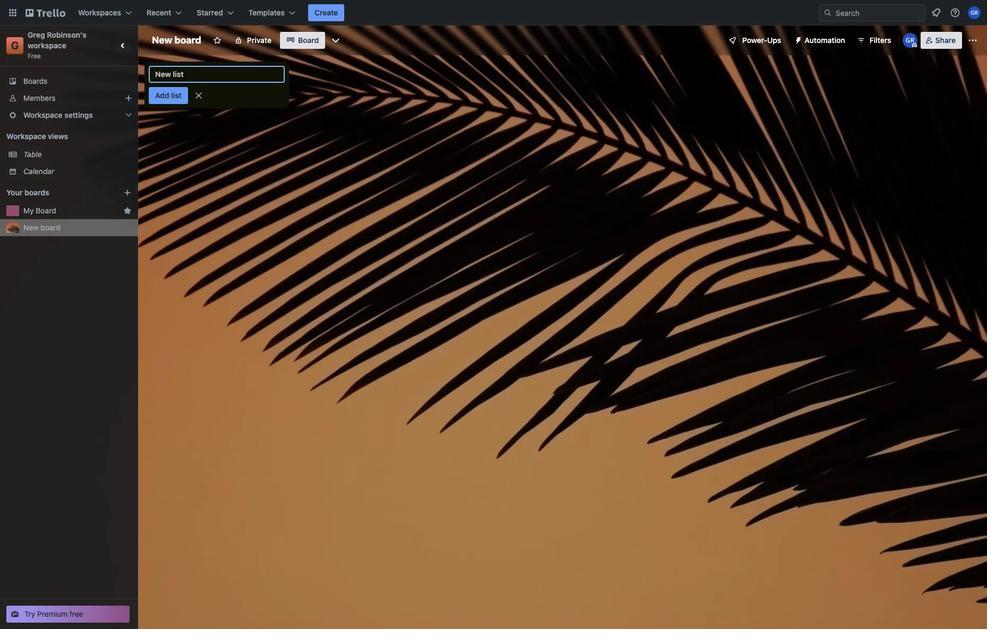 Task type: locate. For each thing, give the bounding box(es) containing it.
search image
[[824, 9, 832, 17]]

0 vertical spatial new board
[[152, 35, 201, 46]]

new
[[152, 35, 172, 46], [23, 223, 39, 232]]

filters
[[870, 36, 892, 45]]

new board inside text box
[[152, 35, 201, 46]]

greg robinson's workspace link
[[28, 30, 89, 50]]

star or unstar board image
[[213, 36, 222, 45]]

open information menu image
[[950, 7, 961, 18]]

1 horizontal spatial board
[[298, 36, 319, 45]]

your boards
[[6, 188, 49, 197]]

starred icon image
[[123, 207, 132, 215]]

workspace views
[[6, 132, 68, 141]]

my board
[[23, 206, 56, 215]]

templates button
[[242, 4, 302, 21]]

new board down recent "popup button"
[[152, 35, 201, 46]]

board right my at top
[[36, 206, 56, 215]]

list
[[171, 91, 182, 100]]

1 vertical spatial greg robinson (gregrobinson96) image
[[903, 33, 918, 48]]

add
[[155, 91, 169, 100]]

new board down my board
[[23, 223, 61, 232]]

workspace
[[23, 111, 63, 120], [6, 132, 46, 141]]

1 horizontal spatial new board
[[152, 35, 201, 46]]

1 vertical spatial board
[[41, 223, 61, 232]]

new down my at top
[[23, 223, 39, 232]]

switch to… image
[[7, 7, 18, 18]]

0 notifications image
[[930, 6, 943, 19]]

greg robinson's workspace free
[[28, 30, 89, 60]]

board inside text box
[[175, 35, 201, 46]]

0 horizontal spatial new board
[[23, 223, 61, 232]]

power-ups button
[[721, 32, 788, 49]]

create
[[315, 8, 338, 17]]

templates
[[249, 8, 285, 17]]

greg robinson (gregrobinson96) image
[[968, 6, 981, 19], [903, 33, 918, 48]]

try premium free button
[[6, 606, 130, 623]]

views
[[48, 132, 68, 141]]

1 horizontal spatial new
[[152, 35, 172, 46]]

board
[[175, 35, 201, 46], [41, 223, 61, 232]]

Search field
[[832, 5, 925, 21]]

workspace for workspace views
[[6, 132, 46, 141]]

greg robinson (gregrobinson96) image right filters
[[903, 33, 918, 48]]

1 vertical spatial board
[[36, 206, 56, 215]]

0 vertical spatial board
[[175, 35, 201, 46]]

premium
[[37, 610, 68, 619]]

sm image
[[790, 32, 805, 47]]

board down my board
[[41, 223, 61, 232]]

board
[[298, 36, 319, 45], [36, 206, 56, 215]]

board left star or unstar board "icon"
[[175, 35, 201, 46]]

workspace inside popup button
[[23, 111, 63, 120]]

0 vertical spatial workspace
[[23, 111, 63, 120]]

workspace for workspace settings
[[23, 111, 63, 120]]

boards
[[24, 188, 49, 197]]

workspace up the table
[[6, 132, 46, 141]]

new inside text box
[[152, 35, 172, 46]]

automation
[[805, 36, 845, 45]]

0 horizontal spatial new
[[23, 223, 39, 232]]

workspace down members
[[23, 111, 63, 120]]

power-
[[743, 36, 768, 45]]

table
[[23, 150, 42, 159]]

1 vertical spatial workspace
[[6, 132, 46, 141]]

table link
[[23, 149, 132, 160]]

1 horizontal spatial board
[[175, 35, 201, 46]]

primary element
[[0, 0, 987, 26]]

1 horizontal spatial greg robinson (gregrobinson96) image
[[968, 6, 981, 19]]

board left customize views image
[[298, 36, 319, 45]]

greg robinson (gregrobinson96) image right open information menu icon on the right top of page
[[968, 6, 981, 19]]

new down recent "popup button"
[[152, 35, 172, 46]]

0 horizontal spatial board
[[36, 206, 56, 215]]

0 horizontal spatial board
[[41, 223, 61, 232]]

this member is an admin of this board. image
[[912, 43, 917, 48]]

board inside button
[[36, 206, 56, 215]]

new board
[[152, 35, 201, 46], [23, 223, 61, 232]]

show menu image
[[968, 35, 978, 46]]

0 vertical spatial new
[[152, 35, 172, 46]]

recent
[[147, 8, 171, 17]]

cancel list editing image
[[193, 90, 204, 101]]



Task type: describe. For each thing, give the bounding box(es) containing it.
add list button
[[149, 87, 188, 104]]

my board button
[[23, 206, 119, 216]]

1 vertical spatial new
[[23, 223, 39, 232]]

Enter list title… text field
[[149, 66, 285, 83]]

0 vertical spatial greg robinson (gregrobinson96) image
[[968, 6, 981, 19]]

0 horizontal spatial greg robinson (gregrobinson96) image
[[903, 33, 918, 48]]

power-ups
[[743, 36, 782, 45]]

free
[[28, 52, 41, 60]]

starred button
[[190, 4, 240, 21]]

members
[[23, 94, 56, 103]]

g
[[11, 39, 19, 52]]

new board link
[[23, 223, 132, 233]]

add board image
[[123, 189, 132, 197]]

customize views image
[[331, 35, 341, 46]]

1 vertical spatial new board
[[23, 223, 61, 232]]

workspace settings button
[[0, 107, 138, 124]]

try
[[24, 610, 35, 619]]

add list
[[155, 91, 182, 100]]

0 vertical spatial board
[[298, 36, 319, 45]]

your boards with 2 items element
[[6, 187, 107, 199]]

ups
[[768, 36, 782, 45]]

filters button
[[854, 32, 895, 49]]

calendar link
[[23, 166, 132, 177]]

your
[[6, 188, 23, 197]]

board link
[[280, 32, 325, 49]]

boards link
[[0, 73, 138, 90]]

workspace
[[28, 41, 66, 50]]

workspaces button
[[72, 4, 138, 21]]

try premium free
[[24, 610, 83, 619]]

share
[[936, 36, 956, 45]]

recent button
[[140, 4, 188, 21]]

automation button
[[790, 32, 852, 49]]

settings
[[64, 111, 93, 120]]

create button
[[308, 4, 344, 21]]

robinson's
[[47, 30, 87, 39]]

g link
[[6, 37, 23, 54]]

members link
[[0, 90, 138, 107]]

workspace navigation collapse icon image
[[116, 38, 131, 53]]

free
[[70, 610, 83, 619]]

workspaces
[[78, 8, 121, 17]]

private button
[[228, 32, 278, 49]]

private
[[247, 36, 272, 45]]

Board name text field
[[147, 32, 207, 49]]

back to home image
[[26, 4, 65, 21]]

share button
[[921, 32, 962, 49]]

my
[[23, 206, 34, 215]]

greg
[[28, 30, 45, 39]]

workspace settings
[[23, 111, 93, 120]]

calendar
[[23, 167, 54, 176]]

boards
[[23, 77, 47, 86]]

starred
[[197, 8, 223, 17]]



Task type: vqa. For each thing, say whether or not it's contained in the screenshot.
Free
yes



